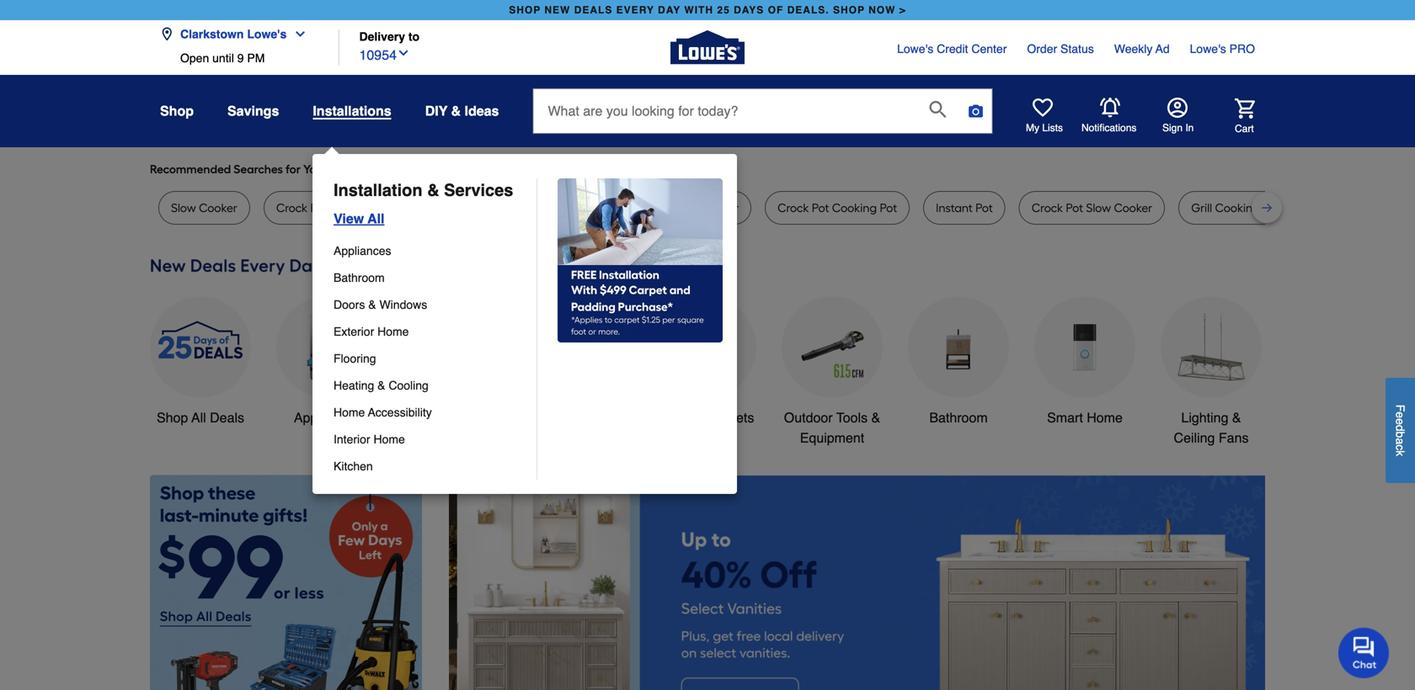 Task type: locate. For each thing, give the bounding box(es) containing it.
2 horizontal spatial slow
[[1086, 201, 1111, 215]]

crock right warmer
[[778, 201, 809, 215]]

3 crock from the left
[[1032, 201, 1063, 215]]

slow down recommended
[[171, 201, 196, 215]]

& up triple slow cooker
[[427, 181, 439, 200]]

0 horizontal spatial chevron down image
[[287, 27, 307, 41]]

microwave countertop
[[504, 201, 627, 215]]

kitchen left faucets
[[658, 410, 703, 426]]

0 horizontal spatial shop
[[509, 4, 541, 16]]

now
[[869, 4, 896, 16]]

0 horizontal spatial crock
[[276, 201, 308, 215]]

all for view
[[368, 211, 385, 227]]

e
[[1394, 412, 1407, 419], [1394, 419, 1407, 425]]

0 horizontal spatial cooker
[[199, 201, 237, 215]]

1 vertical spatial shop
[[157, 410, 188, 426]]

& for windows
[[368, 298, 376, 312]]

2 crock from the left
[[778, 201, 809, 215]]

clarkstown lowe's button
[[160, 17, 314, 51]]

shop for shop
[[160, 103, 194, 119]]

3 pot from the left
[[880, 201, 897, 215]]

1 pot from the left
[[310, 201, 328, 215]]

1 horizontal spatial lowe's
[[897, 42, 934, 56]]

order status
[[1027, 42, 1094, 56]]

shop these last-minute gifts. $99 or less. quantities are limited and won't last. image
[[150, 476, 422, 691]]

lowe's pro
[[1190, 42, 1255, 56]]

& right doors
[[368, 298, 376, 312]]

2 pot from the left
[[812, 201, 829, 215]]

a
[[1394, 438, 1407, 445]]

1 horizontal spatial kitchen
[[658, 410, 703, 426]]

1 cooker from the left
[[199, 201, 237, 215]]

slow down notifications
[[1086, 201, 1111, 215]]

3 slow from the left
[[1086, 201, 1111, 215]]

appliances link
[[334, 238, 525, 265], [276, 297, 377, 428]]

view
[[334, 211, 364, 227]]

f
[[1394, 405, 1407, 412]]

1 horizontal spatial shop
[[833, 4, 865, 16]]

1 crock from the left
[[276, 201, 308, 215]]

arrow left image
[[463, 623, 480, 640]]

2 horizontal spatial lowe's
[[1190, 42, 1226, 56]]

home inside "link"
[[1087, 410, 1123, 426]]

0 horizontal spatial lowe's
[[247, 27, 287, 41]]

new deals every day during 25 days of deals image
[[150, 252, 1265, 280]]

accessibility
[[368, 406, 432, 420]]

all
[[368, 211, 385, 227], [192, 410, 206, 426]]

shop
[[160, 103, 194, 119], [157, 410, 188, 426]]

0 vertical spatial shop
[[160, 103, 194, 119]]

home down home accessibility
[[374, 433, 405, 447]]

kitchen for kitchen
[[334, 460, 373, 473]]

chat invite button image
[[1339, 628, 1390, 679]]

home right the smart
[[1087, 410, 1123, 426]]

lighting
[[1181, 410, 1229, 426]]

2 cooking from the left
[[1215, 201, 1260, 215]]

sign in
[[1163, 122, 1194, 134]]

microwave
[[504, 201, 562, 215]]

crock
[[276, 201, 308, 215], [778, 201, 809, 215], [1032, 201, 1063, 215]]

c
[[1394, 445, 1407, 451]]

services
[[444, 181, 513, 200]]

& for ceiling
[[1232, 410, 1241, 426]]

None search field
[[533, 88, 993, 149]]

shop all deals link
[[150, 297, 251, 428]]

open
[[180, 51, 209, 65]]

doors & windows
[[334, 298, 427, 312]]

&
[[451, 103, 461, 119], [427, 181, 439, 200], [1297, 201, 1305, 215], [368, 298, 376, 312], [378, 379, 385, 393], [872, 410, 881, 426], [1232, 410, 1241, 426]]

lowe's up pm
[[247, 27, 287, 41]]

& up home accessibility
[[378, 379, 385, 393]]

crock pot
[[276, 201, 328, 215]]

warming
[[1308, 201, 1358, 215]]

diy
[[425, 103, 448, 119]]

crock down 'my lists'
[[1032, 201, 1063, 215]]

0 horizontal spatial kitchen
[[334, 460, 373, 473]]

ceiling
[[1174, 430, 1215, 446]]

with
[[684, 4, 714, 16]]

grill cooking grate & warming rack
[[1191, 201, 1387, 215]]

all right view
[[368, 211, 385, 227]]

crock down for at the left top of page
[[276, 201, 308, 215]]

f e e d b a c k
[[1394, 405, 1407, 457]]

instant pot
[[936, 201, 993, 215]]

outdoor tools & equipment link
[[782, 297, 883, 449]]

slow down installation & services
[[399, 201, 424, 215]]

25
[[717, 4, 730, 16]]

0 vertical spatial all
[[368, 211, 385, 227]]

clarkstown
[[180, 27, 244, 41]]

1 horizontal spatial bathroom
[[930, 410, 988, 426]]

2 horizontal spatial crock
[[1032, 201, 1063, 215]]

1 horizontal spatial crock
[[778, 201, 809, 215]]

1 vertical spatial appliances
[[294, 410, 360, 426]]

home down windows
[[378, 325, 409, 339]]

cooker left grill
[[1114, 201, 1153, 215]]

appliances up interior
[[294, 410, 360, 426]]

shop all deals
[[157, 410, 244, 426]]

exterior home link
[[334, 318, 525, 345]]

bathroom
[[334, 271, 385, 285], [930, 410, 988, 426]]

smart home
[[1047, 410, 1123, 426]]

4 pot from the left
[[976, 201, 993, 215]]

lowe's home improvement lists image
[[1033, 98, 1053, 118]]

5 pot from the left
[[1066, 201, 1083, 215]]

cooking
[[832, 201, 877, 215], [1215, 201, 1260, 215]]

e up d
[[1394, 412, 1407, 419]]

free installation with $499 carpet and pad purchase. requires carpet $1.25 per square foot or more. image
[[537, 179, 723, 343]]

0 horizontal spatial cooking
[[832, 201, 877, 215]]

kitchen down interior
[[334, 460, 373, 473]]

1 horizontal spatial slow
[[399, 201, 424, 215]]

1 vertical spatial kitchen
[[334, 460, 373, 473]]

shop left deals
[[157, 410, 188, 426]]

2 shop from the left
[[833, 4, 865, 16]]

new
[[545, 4, 571, 16]]

0 horizontal spatial bathroom link
[[334, 265, 525, 291]]

ad
[[1156, 42, 1170, 56]]

center
[[972, 42, 1007, 56]]

all for shop
[[192, 410, 206, 426]]

1 slow from the left
[[171, 201, 196, 215]]

installations
[[313, 103, 391, 119]]

lowe's home improvement logo image
[[671, 11, 745, 85]]

fans
[[1219, 430, 1249, 446]]

lowe's for lowe's credit center
[[897, 42, 934, 56]]

lowe's left credit
[[897, 42, 934, 56]]

interior
[[334, 433, 370, 447]]

f e e d b a c k button
[[1386, 378, 1415, 484]]

pot for crock pot slow cooker
[[1066, 201, 1083, 215]]

equipment
[[800, 430, 865, 446]]

& inside lighting & ceiling fans
[[1232, 410, 1241, 426]]

e up b
[[1394, 419, 1407, 425]]

cooker down recommended searches for you
[[199, 201, 237, 215]]

1 horizontal spatial all
[[368, 211, 385, 227]]

until
[[212, 51, 234, 65]]

grate
[[1263, 201, 1294, 215]]

credit
[[937, 42, 968, 56]]

flooring
[[334, 352, 376, 366]]

shop for shop all deals
[[157, 410, 188, 426]]

1 vertical spatial chevron down image
[[397, 46, 410, 60]]

lowe's
[[247, 27, 287, 41], [897, 42, 934, 56], [1190, 42, 1226, 56]]

doors & windows link
[[334, 291, 525, 318]]

0 vertical spatial chevron down image
[[287, 27, 307, 41]]

0 vertical spatial appliances link
[[334, 238, 525, 265]]

cooling
[[389, 379, 429, 393]]

0 vertical spatial kitchen
[[658, 410, 703, 426]]

cart button
[[1211, 98, 1255, 135]]

all left deals
[[192, 410, 206, 426]]

& up fans
[[1232, 410, 1241, 426]]

deals
[[210, 410, 244, 426]]

shop inside shop all deals link
[[157, 410, 188, 426]]

kitchen for kitchen faucets
[[658, 410, 703, 426]]

& right grate
[[1297, 201, 1305, 215]]

1 horizontal spatial cooking
[[1215, 201, 1260, 215]]

kitchen faucets link
[[655, 297, 757, 428]]

1 horizontal spatial cooker
[[427, 201, 465, 215]]

outdoor tools & equipment
[[784, 410, 881, 446]]

appliances down the view all
[[334, 244, 391, 258]]

1 vertical spatial all
[[192, 410, 206, 426]]

notifications
[[1082, 122, 1137, 134]]

2 horizontal spatial cooker
[[1114, 201, 1153, 215]]

10954
[[359, 47, 397, 63]]

0 horizontal spatial all
[[192, 410, 206, 426]]

shop left "now"
[[833, 4, 865, 16]]

crock pot slow cooker
[[1032, 201, 1153, 215]]

1 horizontal spatial chevron down image
[[397, 46, 410, 60]]

1 vertical spatial bathroom link
[[908, 297, 1009, 428]]

cooker down installation & services
[[427, 201, 465, 215]]

sign in button
[[1163, 98, 1194, 135]]

lowe's credit center link
[[897, 40, 1007, 57]]

lowe's left pro
[[1190, 42, 1226, 56]]

chevron down image
[[287, 27, 307, 41], [397, 46, 410, 60]]

& right diy
[[451, 103, 461, 119]]

recommended searches for you
[[150, 162, 323, 176]]

& right tools
[[872, 410, 881, 426]]

search image
[[930, 101, 946, 118]]

shop left new on the top
[[509, 4, 541, 16]]

& inside button
[[451, 103, 461, 119]]

bathroom link
[[334, 265, 525, 291], [908, 297, 1009, 428]]

kitchen faucets
[[658, 410, 754, 426]]

0 horizontal spatial slow
[[171, 201, 196, 215]]

pro
[[1230, 42, 1255, 56]]

weekly ad link
[[1114, 40, 1170, 57]]

savings button
[[227, 96, 279, 126]]

0 vertical spatial bathroom
[[334, 271, 385, 285]]

shop down open
[[160, 103, 194, 119]]

1 horizontal spatial bathroom link
[[908, 297, 1009, 428]]

pot
[[310, 201, 328, 215], [812, 201, 829, 215], [880, 201, 897, 215], [976, 201, 993, 215], [1066, 201, 1083, 215]]

heating & cooling link
[[334, 372, 525, 399]]



Task type: vqa. For each thing, say whether or not it's contained in the screenshot.
&
yes



Task type: describe. For each thing, give the bounding box(es) containing it.
triple
[[367, 201, 396, 215]]

to
[[408, 30, 420, 43]]

home for exterior home
[[378, 325, 409, 339]]

2 slow from the left
[[399, 201, 424, 215]]

recommended
[[150, 162, 231, 176]]

exterior
[[334, 325, 374, 339]]

slow cooker
[[171, 201, 237, 215]]

0 vertical spatial appliances
[[334, 244, 391, 258]]

my lists link
[[1026, 98, 1063, 135]]

open until 9 pm
[[180, 51, 265, 65]]

2 cooker from the left
[[427, 201, 465, 215]]

installations button
[[313, 103, 391, 120]]

lowe's home improvement notification center image
[[1100, 98, 1120, 118]]

installation
[[334, 181, 423, 200]]

clarkstown lowe's
[[180, 27, 287, 41]]

1 vertical spatial bathroom
[[930, 410, 988, 426]]

1 cooking from the left
[[832, 201, 877, 215]]

smart
[[1047, 410, 1083, 426]]

pot for crock pot cooking pot
[[812, 201, 829, 215]]

home for smart home
[[1087, 410, 1123, 426]]

installation & services
[[334, 181, 513, 200]]

0 vertical spatial bathroom link
[[334, 265, 525, 291]]

order status link
[[1027, 40, 1094, 57]]

ideas
[[465, 103, 499, 119]]

countertop
[[565, 201, 627, 215]]

in
[[1186, 122, 1194, 134]]

windows
[[379, 298, 427, 312]]

cart
[[1235, 123, 1254, 135]]

d
[[1394, 425, 1407, 432]]

lowe's home improvement cart image
[[1235, 98, 1255, 119]]

lowe's pro link
[[1190, 40, 1255, 57]]

lighting & ceiling fans
[[1174, 410, 1249, 446]]

warmer
[[695, 201, 739, 215]]

up to 40 percent off select vanities. plus get free local delivery on select vanities. image
[[450, 476, 1266, 691]]

crock for crock pot
[[276, 201, 308, 215]]

recommended searches for you heading
[[150, 161, 1265, 178]]

deals
[[574, 4, 613, 16]]

diy & ideas button
[[425, 96, 499, 126]]

10954 button
[[359, 43, 410, 65]]

0 horizontal spatial bathroom
[[334, 271, 385, 285]]

75 percent off all artificial christmas trees, holiday lights and more. image
[[0, 476, 450, 691]]

view all link
[[327, 202, 385, 229]]

home up interior
[[334, 406, 365, 420]]

you
[[303, 162, 323, 176]]

searches
[[234, 162, 283, 176]]

exterior home
[[334, 325, 409, 339]]

sign
[[1163, 122, 1183, 134]]

home for interior home
[[374, 433, 405, 447]]

crock for crock pot cooking pot
[[778, 201, 809, 215]]

rack
[[1361, 201, 1387, 215]]

grill
[[1191, 201, 1212, 215]]

order
[[1027, 42, 1057, 56]]

shop new deals every day with 25 days of deals. shop now > link
[[506, 0, 910, 20]]

lowe's credit center
[[897, 42, 1007, 56]]

home accessibility link
[[334, 399, 525, 426]]

pot for instant pot
[[976, 201, 993, 215]]

Search Query text field
[[534, 89, 916, 133]]

my lists
[[1026, 122, 1063, 134]]

& for ideas
[[451, 103, 461, 119]]

faucets
[[706, 410, 754, 426]]

2 e from the top
[[1394, 419, 1407, 425]]

kitchen link
[[334, 453, 525, 480]]

& for services
[[427, 181, 439, 200]]

arrow right image
[[1234, 623, 1251, 640]]

home accessibility
[[334, 406, 432, 420]]

of
[[768, 4, 784, 16]]

view all
[[334, 211, 385, 227]]

every
[[616, 4, 654, 16]]

weekly ad
[[1114, 42, 1170, 56]]

lowe's for lowe's pro
[[1190, 42, 1226, 56]]

9
[[237, 51, 244, 65]]

crock for crock pot slow cooker
[[1032, 201, 1063, 215]]

delivery
[[359, 30, 405, 43]]

for
[[286, 162, 301, 176]]

lighting & ceiling fans link
[[1161, 297, 1262, 449]]

deals.
[[787, 4, 830, 16]]

& inside outdoor tools & equipment
[[872, 410, 881, 426]]

camera image
[[968, 103, 984, 120]]

status
[[1061, 42, 1094, 56]]

heating & cooling
[[334, 379, 429, 393]]

1 e from the top
[[1394, 412, 1407, 419]]

my
[[1026, 122, 1040, 134]]

smart home link
[[1035, 297, 1136, 428]]

heating
[[334, 379, 374, 393]]

lists
[[1042, 122, 1063, 134]]

food
[[665, 201, 692, 215]]

interior home link
[[334, 426, 525, 453]]

pot for crock pot
[[310, 201, 328, 215]]

days
[[734, 4, 764, 16]]

shop new deals every day with 25 days of deals. shop now >
[[509, 4, 906, 16]]

delivery to
[[359, 30, 420, 43]]

1 shop from the left
[[509, 4, 541, 16]]

triple slow cooker
[[367, 201, 465, 215]]

lowe's home improvement account image
[[1168, 98, 1188, 118]]

location image
[[160, 27, 174, 41]]

outdoor
[[784, 410, 833, 426]]

lowe's inside button
[[247, 27, 287, 41]]

pm
[[247, 51, 265, 65]]

instant
[[936, 201, 973, 215]]

diy & ideas
[[425, 103, 499, 119]]

flooring link
[[334, 345, 525, 372]]

& for cooling
[[378, 379, 385, 393]]

1 vertical spatial appliances link
[[276, 297, 377, 428]]

chevron down image inside the 10954 button
[[397, 46, 410, 60]]

>
[[900, 4, 906, 16]]

3 cooker from the left
[[1114, 201, 1153, 215]]

food warmer
[[665, 201, 739, 215]]



